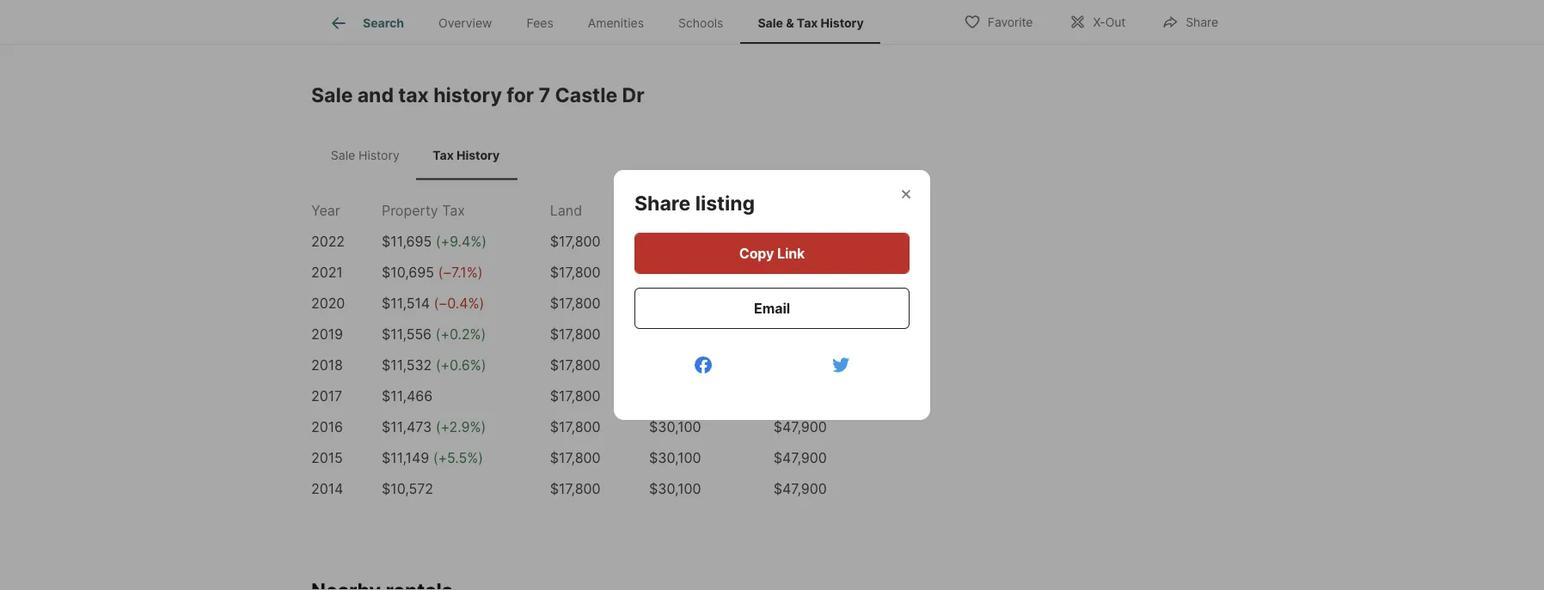 Task type: vqa. For each thing, say whether or not it's contained in the screenshot.


Task type: locate. For each thing, give the bounding box(es) containing it.
tax history
[[433, 148, 500, 163]]

share
[[1186, 15, 1218, 30], [634, 191, 691, 215]]

tax inside the "tax history" tab
[[433, 148, 454, 163]]

&
[[786, 16, 794, 30]]

listing
[[695, 191, 755, 215]]

history down sale and tax history for 7 castle dr
[[457, 148, 500, 163]]

share inside dialog
[[634, 191, 691, 215]]

tax right & in the top of the page
[[797, 16, 818, 30]]

dr
[[622, 83, 645, 107]]

$11,149 (+5.5%)
[[382, 450, 483, 467]]

$47,900 for $10,695 (−7.1%)
[[774, 265, 827, 281]]

$11,149
[[382, 450, 429, 467]]

1 $17,800 from the top
[[550, 234, 601, 250]]

history
[[821, 16, 864, 30], [359, 148, 399, 163], [457, 148, 500, 163]]

(+0.2%)
[[436, 327, 486, 343]]

tab list containing sale history
[[311, 131, 520, 180]]

3 $17,800 from the top
[[550, 296, 601, 312]]

tab list up castle
[[311, 0, 895, 44]]

$11,695
[[382, 234, 432, 250]]

tax
[[797, 16, 818, 30], [433, 148, 454, 163], [442, 203, 465, 220]]

sale left and
[[311, 83, 353, 107]]

$47,900 for $11,556 (+0.2%)
[[774, 327, 827, 343]]

1 horizontal spatial share
[[1186, 15, 1218, 30]]

land
[[550, 203, 582, 220]]

2 vertical spatial sale
[[331, 148, 355, 163]]

tab list
[[311, 0, 895, 44], [311, 131, 520, 180]]

copy link
[[739, 245, 805, 262]]

sale inside 'tab'
[[331, 148, 355, 163]]

0 horizontal spatial share
[[634, 191, 691, 215]]

tax inside "sale & tax history" tab
[[797, 16, 818, 30]]

0 vertical spatial tax
[[797, 16, 818, 30]]

$30,100 for (+0.6%)
[[649, 357, 701, 374]]

tax up property tax
[[433, 148, 454, 163]]

history for tax history
[[457, 148, 500, 163]]

$17,800 for $10,695 (−7.1%)
[[550, 265, 601, 281]]

email
[[754, 300, 790, 317]]

$11,532 (+0.6%)
[[382, 357, 486, 374]]

1 horizontal spatial history
[[457, 148, 500, 163]]

(−0.4%)
[[434, 296, 484, 312]]

history down and
[[359, 148, 399, 163]]

tax history tab
[[416, 134, 517, 177]]

(+2.9%)
[[436, 419, 486, 436]]

6 $30,100 from the top
[[649, 450, 701, 467]]

4 $30,100 from the top
[[649, 357, 701, 374]]

$30,100
[[649, 234, 701, 250], [649, 265, 701, 281], [649, 327, 701, 343], [649, 357, 701, 374], [649, 419, 701, 436], [649, 450, 701, 467], [649, 481, 701, 498]]

search
[[363, 16, 404, 30]]

9 $17,800 from the top
[[550, 481, 601, 498]]

0 vertical spatial tab list
[[311, 0, 895, 44]]

tax up '(+9.4%)' at top left
[[442, 203, 465, 220]]

1 vertical spatial tab list
[[311, 131, 520, 180]]

2014
[[311, 481, 343, 498]]

1 vertical spatial share
[[634, 191, 691, 215]]

2 tab list from the top
[[311, 131, 520, 180]]

(+5.5%)
[[433, 450, 483, 467]]

8 $17,800 from the top
[[550, 450, 601, 467]]

$17,800 for $11,473 (+2.9%)
[[550, 419, 601, 436]]

$17,800 for $11,695 (+9.4%)
[[550, 234, 601, 250]]

1 vertical spatial tax
[[433, 148, 454, 163]]

5 $17,800 from the top
[[550, 357, 601, 374]]

0 vertical spatial share
[[1186, 15, 1218, 30]]

5 $47,900 from the top
[[774, 419, 827, 436]]

overview tab
[[421, 3, 509, 44]]

$30,100 for (−7.1%)
[[649, 265, 701, 281]]

$47,900
[[774, 234, 827, 250], [774, 265, 827, 281], [774, 296, 827, 312], [774, 327, 827, 343], [774, 419, 827, 436], [774, 450, 827, 467], [774, 481, 827, 498]]

sale inside tab
[[758, 16, 783, 30]]

1 $30,100 from the top
[[649, 234, 701, 250]]

search link
[[328, 13, 404, 34]]

+
[[613, 203, 622, 220]]

$17,800
[[550, 234, 601, 250], [550, 265, 601, 281], [550, 296, 601, 312], [550, 327, 601, 343], [550, 357, 601, 374], [550, 388, 601, 405], [550, 419, 601, 436], [550, 450, 601, 467], [550, 481, 601, 498]]

tab list containing search
[[311, 0, 895, 44]]

share inside "button"
[[1186, 15, 1218, 30]]

$17,800 for $11,556 (+0.2%)
[[550, 327, 601, 343]]

2 $47,900 from the top
[[774, 265, 827, 281]]

2 $30,100 from the top
[[649, 265, 701, 281]]

7
[[539, 83, 550, 107]]

tab list up property
[[311, 131, 520, 180]]

share listing
[[634, 191, 755, 215]]

3 $30,100 from the top
[[649, 327, 701, 343]]

sale up year
[[331, 148, 355, 163]]

sale
[[758, 16, 783, 30], [311, 83, 353, 107], [331, 148, 355, 163]]

=
[[737, 203, 746, 220]]

1 tab list from the top
[[311, 0, 895, 44]]

sale left & in the top of the page
[[758, 16, 783, 30]]

property
[[382, 203, 438, 220]]

5 $30,100 from the top
[[649, 419, 701, 436]]

1 vertical spatial sale
[[311, 83, 353, 107]]

$17,800 for $11,149 (+5.5%)
[[550, 450, 601, 467]]

4 $47,900 from the top
[[774, 327, 827, 343]]

property tax
[[382, 203, 465, 220]]

$10,695
[[382, 265, 434, 281]]

4 $17,800 from the top
[[550, 327, 601, 343]]

$47,900 for $11,149 (+5.5%)
[[774, 450, 827, 467]]

link
[[777, 245, 805, 262]]

6 $47,900 from the top
[[774, 450, 827, 467]]

2018
[[311, 357, 343, 374]]

2 $17,800 from the top
[[550, 265, 601, 281]]

history inside 'tab'
[[359, 148, 399, 163]]

0 vertical spatial sale
[[758, 16, 783, 30]]

$11,695 (+9.4%)
[[382, 234, 487, 250]]

(+9.4%)
[[436, 234, 487, 250]]

history right & in the top of the page
[[821, 16, 864, 30]]

2016
[[311, 419, 343, 436]]

additions
[[649, 203, 711, 220]]

copy
[[739, 245, 774, 262]]

share for share listing
[[634, 191, 691, 215]]

1 $47,900 from the top
[[774, 234, 827, 250]]

0 horizontal spatial history
[[359, 148, 399, 163]]

3 $47,900 from the top
[[774, 296, 827, 312]]

7 $17,800 from the top
[[550, 419, 601, 436]]



Task type: describe. For each thing, give the bounding box(es) containing it.
$11,466
[[382, 388, 433, 405]]

sale history
[[331, 148, 399, 163]]

2019
[[311, 327, 343, 343]]

$17,800 for $11,532 (+0.6%)
[[550, 357, 601, 374]]

amenities
[[588, 16, 644, 30]]

history
[[433, 83, 502, 107]]

7 $47,900 from the top
[[774, 481, 827, 498]]

$30,100 for (+0.2%)
[[649, 327, 701, 343]]

favorite button
[[949, 4, 1048, 39]]

$47,900 for $11,695 (+9.4%)
[[774, 234, 827, 250]]

2017
[[311, 388, 342, 405]]

$17,800 for $11,514 (−0.4%)
[[550, 296, 601, 312]]

$11,473
[[382, 419, 432, 436]]

for
[[507, 83, 534, 107]]

overview
[[438, 16, 492, 30]]

x-
[[1093, 15, 1105, 30]]

history for sale history
[[359, 148, 399, 163]]

share listing element
[[634, 170, 776, 216]]

sale history tab
[[315, 134, 416, 177]]

tax
[[398, 83, 429, 107]]

2022
[[311, 234, 345, 250]]

email button
[[634, 288, 910, 329]]

2021
[[311, 265, 343, 281]]

sale for sale history
[[331, 148, 355, 163]]

out
[[1105, 15, 1126, 30]]

2020
[[311, 296, 345, 312]]

7 $30,100 from the top
[[649, 481, 701, 498]]

(−7.1%)
[[438, 265, 483, 281]]

fees
[[527, 16, 553, 30]]

6 $17,800 from the top
[[550, 388, 601, 405]]

(+0.6%)
[[436, 357, 486, 374]]

share for share
[[1186, 15, 1218, 30]]

$10,695 (−7.1%)
[[382, 265, 483, 281]]

$30,100 for (+5.5%)
[[649, 450, 701, 467]]

and
[[357, 83, 394, 107]]

$11,514
[[382, 296, 430, 312]]

2 horizontal spatial history
[[821, 16, 864, 30]]

fees tab
[[509, 3, 571, 44]]

$30,100 for (+9.4%)
[[649, 234, 701, 250]]

year
[[311, 203, 340, 220]]

$10,572
[[382, 481, 433, 498]]

share button
[[1147, 4, 1233, 39]]

sale for sale & tax history
[[758, 16, 783, 30]]

$47,900 for $11,473 (+2.9%)
[[774, 419, 827, 436]]

$11,514 (−0.4%)
[[382, 296, 484, 312]]

$11,532
[[382, 357, 432, 374]]

$11,473 (+2.9%)
[[382, 419, 486, 436]]

amenities tab
[[571, 3, 661, 44]]

$11,556 (+0.2%)
[[382, 327, 486, 343]]

x-out
[[1093, 15, 1126, 30]]

schools
[[678, 16, 723, 30]]

$30,100 for (+2.9%)
[[649, 419, 701, 436]]

schools tab
[[661, 3, 741, 44]]

$47,900 for $11,514 (−0.4%)
[[774, 296, 827, 312]]

share listing dialog
[[614, 170, 930, 420]]

sale & tax history tab
[[741, 3, 881, 44]]

sale and tax history for 7 castle dr
[[311, 83, 645, 107]]

$11,556
[[382, 327, 432, 343]]

sale & tax history
[[758, 16, 864, 30]]

castle
[[555, 83, 618, 107]]

copy link button
[[634, 233, 910, 274]]

sale for sale and tax history for 7 castle dr
[[311, 83, 353, 107]]

2 vertical spatial tax
[[442, 203, 465, 220]]

2015
[[311, 450, 343, 467]]

x-out button
[[1054, 4, 1140, 39]]

favorite
[[988, 15, 1033, 30]]



